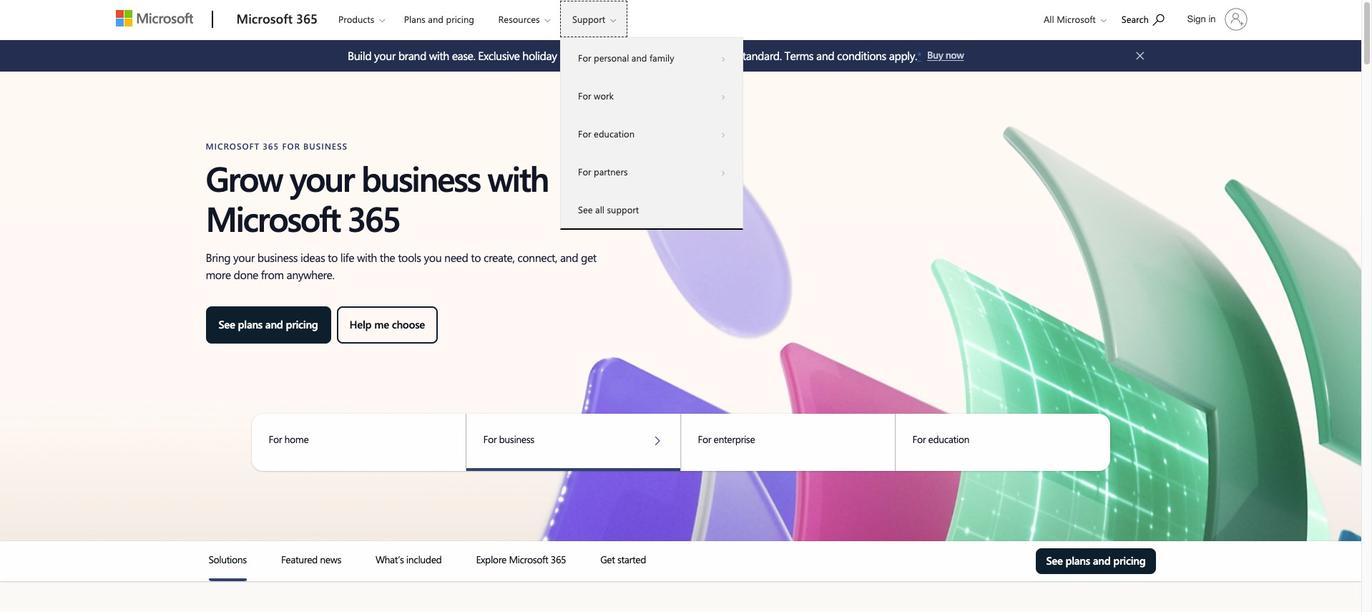 Task type: vqa. For each thing, say whether or not it's contained in the screenshot.
plans in the In Page Navigation element
yes



Task type: describe. For each thing, give the bounding box(es) containing it.
microsoft image
[[116, 10, 193, 26]]

and inside "dropdown button"
[[632, 52, 647, 64]]

work
[[594, 89, 614, 102]]

for for for work
[[578, 89, 592, 102]]

in page navigation element
[[138, 541, 1225, 581]]

products button
[[326, 1, 397, 37]]

solutions image
[[209, 578, 247, 581]]

all
[[596, 203, 605, 215]]

for for for partners
[[578, 165, 592, 178]]

for work
[[578, 89, 614, 102]]

microsoft inside all microsoft dropdown button
[[1057, 13, 1096, 25]]

business
[[361, 155, 480, 200]]

with
[[488, 155, 548, 200]]

0 vertical spatial 365
[[296, 10, 318, 27]]

plans
[[404, 13, 426, 25]]

resources button
[[486, 1, 562, 37]]

pricing for see plans and pricing link inside the in page navigation element
[[1114, 553, 1146, 568]]

sign
[[1188, 14, 1207, 24]]

now
[[946, 48, 964, 62]]

*
[[918, 48, 922, 63]]

for for for education
[[578, 127, 592, 140]]

personal
[[594, 52, 629, 64]]

sign in link
[[1180, 2, 1254, 37]]

support
[[573, 13, 606, 25]]

all microsoft button
[[1033, 1, 1114, 37]]

family
[[650, 52, 675, 64]]

and inside in page navigation element
[[1094, 553, 1111, 568]]

0 vertical spatial plans
[[238, 317, 263, 331]]

partners
[[594, 165, 628, 178]]

help me choose
[[350, 317, 425, 331]]

support button
[[561, 1, 628, 37]]

0 horizontal spatial see
[[219, 317, 235, 331]]

* link
[[918, 48, 922, 63]]

* buy now
[[918, 48, 964, 63]]

0 vertical spatial see
[[578, 203, 593, 215]]

search button
[[1116, 2, 1171, 34]]

your
[[290, 155, 354, 200]]

for education
[[578, 127, 635, 140]]

sign in
[[1188, 14, 1217, 24]]



Task type: locate. For each thing, give the bounding box(es) containing it.
0 vertical spatial see plans and pricing link
[[206, 306, 331, 344]]

365 inside grow your business with microsoft 365
[[348, 195, 400, 241]]

microsoft 365 link
[[229, 1, 325, 39]]

microsoft inside grow your business with microsoft 365
[[206, 195, 340, 241]]

0 horizontal spatial plans
[[238, 317, 263, 331]]

microsoft 365
[[237, 10, 318, 27]]

see plans and pricing
[[219, 317, 318, 331], [1047, 553, 1146, 568]]

education
[[594, 127, 635, 140]]

2 horizontal spatial see
[[1047, 553, 1063, 568]]

see
[[578, 203, 593, 215], [219, 317, 235, 331], [1047, 553, 1063, 568]]

for education button
[[561, 115, 743, 152]]

1 horizontal spatial plans
[[1066, 553, 1091, 568]]

choose
[[392, 317, 425, 331]]

for left personal
[[578, 52, 592, 64]]

see plans and pricing for the leftmost see plans and pricing link
[[219, 317, 318, 331]]

plans and pricing link
[[398, 1, 481, 35]]

buy now link
[[928, 48, 964, 64]]

and
[[428, 13, 444, 25], [632, 52, 647, 64], [265, 317, 283, 331], [1094, 553, 1111, 568]]

for inside dropdown button
[[578, 89, 592, 102]]

1 vertical spatial see plans and pricing
[[1047, 553, 1146, 568]]

see plans and pricing link
[[206, 306, 331, 344], [1037, 548, 1156, 574]]

1 for from the top
[[578, 52, 592, 64]]

1 vertical spatial see plans and pricing link
[[1037, 548, 1156, 574]]

2 for from the top
[[578, 89, 592, 102]]

grow your business with microsoft 365
[[206, 155, 548, 241]]

me
[[374, 317, 389, 331]]

all
[[1044, 13, 1055, 25]]

plans inside in page navigation element
[[1066, 553, 1091, 568]]

1 horizontal spatial pricing
[[446, 13, 475, 25]]

buy
[[928, 48, 944, 62]]

1 vertical spatial 365
[[348, 195, 400, 241]]

0 horizontal spatial pricing
[[286, 317, 318, 331]]

see plans and pricing inside in page navigation element
[[1047, 553, 1146, 568]]

4 for from the top
[[578, 165, 592, 178]]

in
[[1209, 14, 1217, 24]]

for personal and family
[[578, 52, 675, 64]]

see all support
[[578, 203, 639, 215]]

products
[[339, 13, 375, 25]]

for work button
[[561, 77, 743, 115]]

microsoft
[[237, 10, 293, 27], [1057, 13, 1096, 25], [206, 195, 340, 241]]

for left partners
[[578, 165, 592, 178]]

see all support link
[[561, 190, 743, 228]]

for partners
[[578, 165, 628, 178]]

for partners button
[[561, 152, 743, 190]]

search
[[1122, 13, 1150, 25]]

pricing for the leftmost see plans and pricing link
[[286, 317, 318, 331]]

for left work
[[578, 89, 592, 102]]

see plans and pricing link inside in page navigation element
[[1037, 548, 1156, 574]]

for for for personal and family
[[578, 52, 592, 64]]

pricing inside in page navigation element
[[1114, 553, 1146, 568]]

1 horizontal spatial see plans and pricing
[[1047, 553, 1146, 568]]

0 vertical spatial see plans and pricing
[[219, 317, 318, 331]]

for left education
[[578, 127, 592, 140]]

Search search field
[[1115, 2, 1180, 34]]

1 vertical spatial pricing
[[286, 317, 318, 331]]

for
[[578, 52, 592, 64], [578, 89, 592, 102], [578, 127, 592, 140], [578, 165, 592, 178]]

3 for from the top
[[578, 127, 592, 140]]

0 horizontal spatial see plans and pricing
[[219, 317, 318, 331]]

1 horizontal spatial see
[[578, 203, 593, 215]]

grow
[[206, 155, 282, 200]]

support
[[607, 203, 639, 215]]

all microsoft
[[1044, 13, 1096, 25]]

help
[[350, 317, 372, 331]]

plans
[[238, 317, 263, 331], [1066, 553, 1091, 568]]

2 vertical spatial see
[[1047, 553, 1063, 568]]

1 vertical spatial plans
[[1066, 553, 1091, 568]]

help me choose link
[[337, 306, 438, 344]]

0 horizontal spatial see plans and pricing link
[[206, 306, 331, 344]]

0 horizontal spatial 365
[[296, 10, 318, 27]]

1 horizontal spatial 365
[[348, 195, 400, 241]]

resources
[[499, 13, 540, 25]]

pricing
[[446, 13, 475, 25], [286, 317, 318, 331], [1114, 553, 1146, 568]]

see plans and pricing for see plans and pricing link inside the in page navigation element
[[1047, 553, 1146, 568]]

plans and pricing
[[404, 13, 475, 25]]

for personal and family button
[[561, 39, 743, 77]]

1 vertical spatial see
[[219, 317, 235, 331]]

365
[[296, 10, 318, 27], [348, 195, 400, 241]]

0 vertical spatial pricing
[[446, 13, 475, 25]]

see inside in page navigation element
[[1047, 553, 1063, 568]]

1 horizontal spatial see plans and pricing link
[[1037, 548, 1156, 574]]

2 vertical spatial pricing
[[1114, 553, 1146, 568]]

2 horizontal spatial pricing
[[1114, 553, 1146, 568]]



